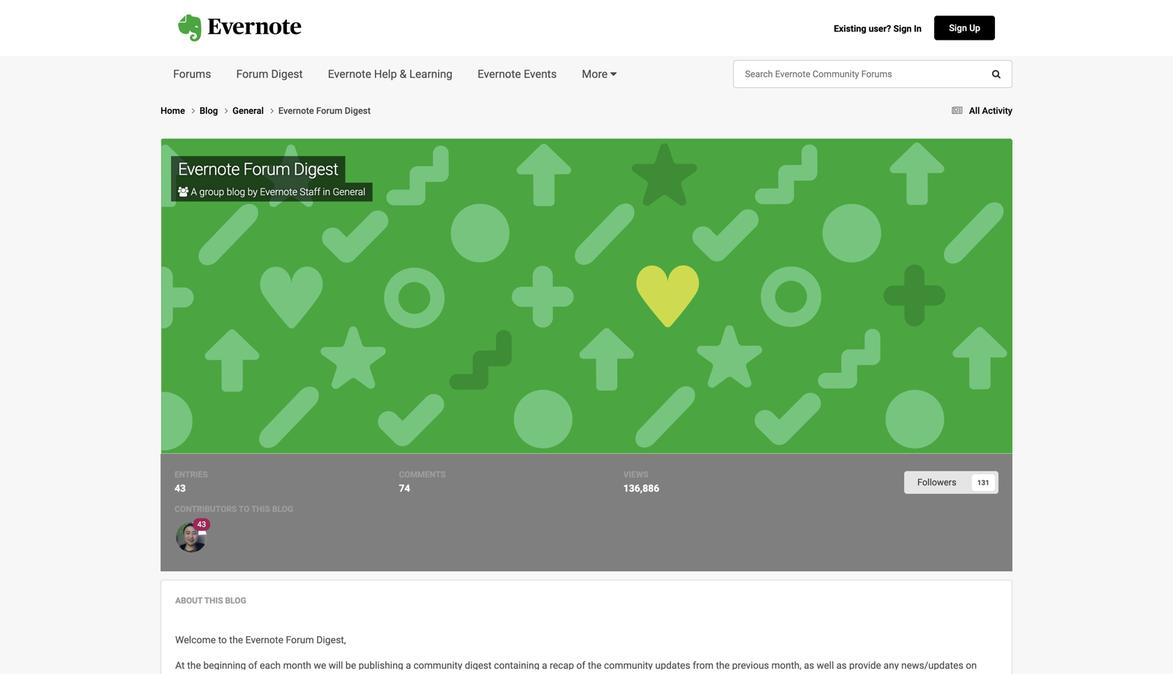 Task type: vqa. For each thing, say whether or not it's contained in the screenshot.


Task type: describe. For each thing, give the bounding box(es) containing it.
1 vertical spatial evernote forum digest link
[[178, 159, 338, 179]]

previous
[[732, 660, 769, 671]]

136,886
[[624, 483, 660, 494]]

more
[[582, 67, 608, 81]]

1 vertical spatial digest
[[345, 105, 371, 116]]

all activity
[[970, 105, 1013, 116]]

publishing
[[359, 660, 404, 671]]

1 as from the left
[[804, 660, 815, 671]]

sign inside sign up link
[[950, 23, 968, 33]]

comments
[[399, 470, 446, 480]]

blog link
[[200, 104, 233, 118]]

about
[[175, 596, 203, 606]]

evernote up 'each'
[[246, 634, 284, 646]]

the up beginning
[[229, 634, 243, 646]]

1 horizontal spatial general link
[[333, 186, 366, 198]]

evernote down forum digest link
[[279, 105, 314, 116]]

Search search field
[[734, 61, 919, 87]]

help
[[374, 67, 397, 81]]

group
[[199, 186, 224, 198]]

blog
[[200, 105, 220, 116]]

1 vertical spatial 43
[[197, 520, 206, 529]]

followers
[[918, 477, 957, 488]]

sign up
[[950, 23, 981, 33]]

events
[[524, 67, 557, 81]]

1 vertical spatial evernote forum digest
[[178, 159, 338, 179]]

on
[[966, 660, 977, 671]]

entries
[[175, 470, 208, 480]]

a
[[191, 186, 197, 198]]

angle right image for blog
[[225, 106, 228, 115]]

entries 43
[[175, 470, 208, 494]]

home link
[[161, 104, 200, 118]]

0 horizontal spatial sign
[[894, 23, 912, 34]]

all
[[970, 105, 980, 116]]

to for the
[[218, 634, 227, 646]]

the right at
[[187, 660, 201, 671]]

blog for a group blog by evernote staff in general
[[227, 186, 245, 198]]

sign up link
[[935, 16, 996, 40]]

welcome to the evernote forum digest,
[[175, 634, 346, 646]]

0 vertical spatial evernote forum digest
[[279, 105, 371, 116]]

any
[[884, 660, 899, 671]]

forums link
[[161, 56, 224, 92]]

recap
[[550, 660, 574, 671]]

&
[[400, 67, 407, 81]]

from
[[693, 660, 714, 671]]

evernote help & learning
[[328, 67, 453, 81]]

2 of from the left
[[577, 660, 586, 671]]

search image
[[993, 70, 1001, 79]]

caret down image
[[611, 68, 617, 80]]

be
[[346, 660, 356, 671]]

views 136,886
[[624, 470, 660, 494]]

0 vertical spatial evernote forum digest link
[[279, 105, 371, 116]]

the right from
[[716, 660, 730, 671]]

evernote left "events"
[[478, 67, 521, 81]]

up
[[970, 23, 981, 33]]

0 vertical spatial this
[[251, 505, 270, 514]]

in
[[323, 186, 330, 198]]

at the beginning of each month we will be publishing a community digest containing a recap of the community updates from the previous month, as well as provide any news/updates on
[[175, 660, 977, 674]]

2 as from the left
[[837, 660, 847, 671]]



Task type: locate. For each thing, give the bounding box(es) containing it.
as
[[804, 660, 815, 671], [837, 660, 847, 671]]

1 vertical spatial general link
[[333, 186, 366, 198]]

as right well
[[837, 660, 847, 671]]

community left updates at the right bottom of page
[[604, 660, 653, 671]]

0 horizontal spatial 43
[[175, 483, 186, 494]]

1 horizontal spatial to
[[239, 505, 250, 514]]

contributors to this blog
[[175, 505, 293, 514]]

1 vertical spatial to
[[218, 634, 227, 646]]

users image
[[178, 187, 189, 197]]

community
[[414, 660, 463, 671], [604, 660, 653, 671]]

general link
[[233, 104, 279, 118], [333, 186, 366, 198]]

74
[[399, 483, 410, 494]]

1 community from the left
[[414, 660, 463, 671]]

forum inside forum digest link
[[236, 67, 269, 81]]

digest
[[465, 660, 492, 671]]

of right recap
[[577, 660, 586, 671]]

evernote forum digest link down forum digest link
[[279, 105, 371, 116]]

the
[[229, 634, 243, 646], [187, 660, 201, 671], [588, 660, 602, 671], [716, 660, 730, 671]]

0 horizontal spatial a
[[406, 660, 411, 671]]

0 vertical spatial general
[[233, 105, 266, 116]]

43
[[175, 483, 186, 494], [197, 520, 206, 529]]

0 horizontal spatial general
[[233, 105, 266, 116]]

digest down evernote help & learning link
[[345, 105, 371, 116]]

provide
[[850, 660, 882, 671]]

0 vertical spatial general link
[[233, 104, 279, 118]]

2 community from the left
[[604, 660, 653, 671]]

at
[[175, 660, 185, 671]]

general right in
[[333, 186, 366, 198]]

community left digest
[[414, 660, 463, 671]]

shane d. image
[[176, 522, 207, 553]]

2 a from the left
[[542, 660, 548, 671]]

each
[[260, 660, 281, 671]]

1 horizontal spatial angle right image
[[271, 106, 274, 115]]

updates
[[656, 660, 691, 671]]

of
[[248, 660, 257, 671], [577, 660, 586, 671]]

evernote help & learning link
[[316, 56, 465, 92]]

1 vertical spatial blog
[[272, 505, 293, 514]]

comments 74
[[399, 470, 446, 494]]

1 horizontal spatial community
[[604, 660, 653, 671]]

month,
[[772, 660, 802, 671]]

beginning
[[203, 660, 246, 671]]

angle right image right blog
[[225, 106, 228, 115]]

to
[[239, 505, 250, 514], [218, 634, 227, 646]]

blog for about this blog
[[225, 596, 246, 606]]

evernote left help
[[328, 67, 371, 81]]

by
[[248, 186, 258, 198]]

staff
[[300, 186, 321, 198]]

0 vertical spatial blog
[[227, 186, 245, 198]]

this right about
[[204, 596, 223, 606]]

as left well
[[804, 660, 815, 671]]

131
[[978, 478, 990, 487]]

angle right image
[[192, 106, 195, 115]]

well
[[817, 660, 834, 671]]

to right contributors
[[239, 505, 250, 514]]

a left recap
[[542, 660, 548, 671]]

existing
[[834, 23, 867, 34]]

about this blog
[[175, 596, 246, 606]]

general link down forum digest link
[[233, 104, 279, 118]]

0 horizontal spatial angle right image
[[225, 106, 228, 115]]

existing user? sign in link
[[834, 23, 922, 34]]

welcome
[[175, 634, 216, 646]]

views
[[624, 470, 649, 480]]

more link
[[570, 56, 630, 92]]

evernote forum digest down forum digest link
[[279, 105, 371, 116]]

1 horizontal spatial 43
[[197, 520, 206, 529]]

to for this
[[239, 505, 250, 514]]

angle right image
[[225, 106, 228, 115], [271, 106, 274, 115]]

1 a from the left
[[406, 660, 411, 671]]

1 horizontal spatial as
[[837, 660, 847, 671]]

43 down entries
[[175, 483, 186, 494]]

evernote events link
[[465, 56, 570, 92]]

evernote right by
[[260, 186, 298, 198]]

0 vertical spatial 43
[[175, 483, 186, 494]]

news/updates
[[902, 660, 964, 671]]

1 vertical spatial this
[[204, 596, 223, 606]]

forum digest link
[[224, 56, 316, 92]]

1 horizontal spatial of
[[577, 660, 586, 671]]

forum
[[236, 67, 269, 81], [316, 105, 343, 116], [243, 159, 290, 179], [286, 634, 314, 646]]

home
[[161, 105, 187, 116]]

43 down contributors
[[197, 520, 206, 529]]

general
[[233, 105, 266, 116], [333, 186, 366, 198]]

activity
[[983, 105, 1013, 116]]

evernote forum digest link
[[279, 105, 371, 116], [178, 159, 338, 179]]

2 vertical spatial digest
[[294, 159, 338, 179]]

1 angle right image from the left
[[225, 106, 228, 115]]

month
[[283, 660, 311, 671]]

general link right in
[[333, 186, 366, 198]]

to up beginning
[[218, 634, 227, 646]]

0 horizontal spatial community
[[414, 660, 463, 671]]

1 horizontal spatial a
[[542, 660, 548, 671]]

this right contributors
[[251, 505, 270, 514]]

digest,
[[317, 634, 346, 646]]

evernote user forum image
[[178, 14, 302, 42]]

contributors
[[175, 505, 237, 514]]

0 horizontal spatial of
[[248, 660, 257, 671]]

0 horizontal spatial as
[[804, 660, 815, 671]]

1 horizontal spatial sign
[[950, 23, 968, 33]]

0 vertical spatial digest
[[271, 67, 303, 81]]

we
[[314, 660, 326, 671]]

general right blog
[[233, 105, 266, 116]]

newspaper o image
[[952, 106, 963, 115]]

containing
[[494, 660, 540, 671]]

the right recap
[[588, 660, 602, 671]]

2 angle right image from the left
[[271, 106, 274, 115]]

angle right image inside 'general' link
[[271, 106, 274, 115]]

evernote forum digest up by
[[178, 159, 338, 179]]

angle right image inside the blog link
[[225, 106, 228, 115]]

evernote
[[328, 67, 371, 81], [478, 67, 521, 81], [279, 105, 314, 116], [178, 159, 240, 179], [260, 186, 298, 198], [246, 634, 284, 646]]

evernote forum digest
[[279, 105, 371, 116], [178, 159, 338, 179]]

sign left in
[[894, 23, 912, 34]]

0 horizontal spatial general link
[[233, 104, 279, 118]]

forums
[[173, 67, 211, 81]]

1 horizontal spatial this
[[251, 505, 270, 514]]

existing user? sign in
[[834, 23, 922, 34]]

a group blog by evernote staff in general
[[189, 186, 366, 198]]

digest up staff
[[294, 159, 338, 179]]

1 vertical spatial general
[[333, 186, 366, 198]]

digest
[[271, 67, 303, 81], [345, 105, 371, 116], [294, 159, 338, 179]]

angle right image for general
[[271, 106, 274, 115]]

evernote events
[[478, 67, 557, 81]]

1 of from the left
[[248, 660, 257, 671]]

evernote forum digest link up by
[[178, 159, 338, 179]]

blog
[[227, 186, 245, 198], [272, 505, 293, 514], [225, 596, 246, 606]]

user?
[[869, 23, 892, 34]]

1 horizontal spatial general
[[333, 186, 366, 198]]

sign
[[950, 23, 968, 33], [894, 23, 912, 34]]

of left 'each'
[[248, 660, 257, 671]]

in
[[914, 23, 922, 34]]

0 vertical spatial to
[[239, 505, 250, 514]]

forum digest
[[236, 67, 303, 81]]

will
[[329, 660, 343, 671]]

43 inside entries 43
[[175, 483, 186, 494]]

0 horizontal spatial this
[[204, 596, 223, 606]]

angle right image down forum digest
[[271, 106, 274, 115]]

sign left up
[[950, 23, 968, 33]]

a right "publishing" on the left bottom of the page
[[406, 660, 411, 671]]

learning
[[410, 67, 453, 81]]

evernote up group at top left
[[178, 159, 240, 179]]

2 vertical spatial blog
[[225, 596, 246, 606]]

all activity link
[[948, 105, 1013, 116]]

a
[[406, 660, 411, 671], [542, 660, 548, 671]]

0 horizontal spatial to
[[218, 634, 227, 646]]

digest down the evernote user forum image
[[271, 67, 303, 81]]

this
[[251, 505, 270, 514], [204, 596, 223, 606]]



